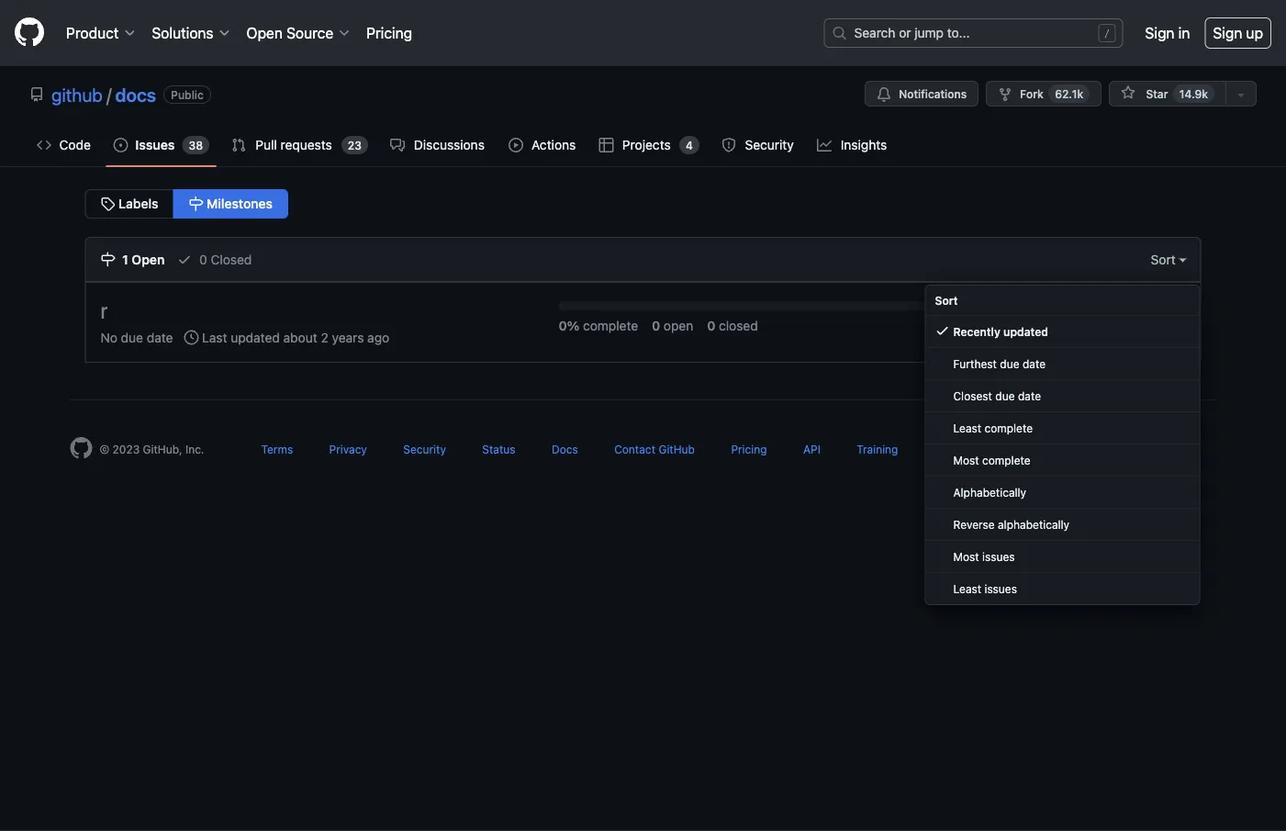 Task type: describe. For each thing, give the bounding box(es) containing it.
terms
[[261, 443, 293, 455]]

in
[[1179, 24, 1191, 42]]

github
[[659, 443, 695, 455]]

1 vertical spatial sort
[[935, 294, 959, 307]]

most issues
[[954, 550, 1015, 563]]

api
[[804, 443, 821, 455]]

no
[[101, 330, 117, 345]]

graph image
[[818, 138, 832, 152]]

1 horizontal spatial pricing
[[731, 443, 767, 455]]

notifications
[[899, 87, 967, 100]]

open
[[664, 318, 694, 333]]

search
[[855, 25, 896, 40]]

sign up link
[[1205, 17, 1272, 49]]

sign up
[[1214, 24, 1264, 42]]

0% complete
[[559, 318, 638, 333]]

0 open
[[652, 318, 694, 333]]

updated for last
[[231, 330, 280, 345]]

comment discussion image
[[390, 138, 405, 152]]

©
[[100, 443, 110, 455]]

pull
[[256, 137, 277, 152]]

insights
[[841, 137, 888, 152]]

sort button
[[1138, 238, 1201, 281]]

alphabetically link
[[926, 477, 1200, 509]]

complete for least complete
[[985, 422, 1033, 434]]

most complete
[[954, 454, 1031, 467]]

open
[[132, 252, 165, 267]]

closest due date link
[[926, 380, 1200, 412]]

training link
[[857, 443, 899, 455]]

privacy
[[329, 443, 367, 455]]

notifications link
[[865, 81, 979, 107]]

most complete link
[[926, 445, 1200, 477]]

least complete
[[954, 422, 1033, 434]]

fork 62.1k
[[1021, 87, 1084, 100]]

reverse alphabetically link
[[926, 509, 1200, 541]]

footer containing © 2023 github, inc.
[[56, 399, 1231, 505]]

table image
[[599, 138, 614, 152]]

23
[[348, 139, 362, 152]]

github
[[51, 84, 103, 105]]

updated for recently
[[1004, 325, 1049, 338]]

4
[[686, 139, 693, 152]]

terms link
[[261, 443, 293, 455]]

0 vertical spatial pricing
[[367, 24, 413, 42]]

discussions link
[[383, 131, 494, 159]]

due for closest
[[996, 389, 1015, 402]]

discussions
[[414, 137, 485, 152]]

0%
[[559, 318, 580, 333]]

code
[[59, 137, 91, 152]]

star image
[[1122, 85, 1136, 100]]

sign in
[[1146, 24, 1191, 42]]

1           open
[[119, 252, 165, 267]]

github / docs
[[51, 84, 156, 105]]

repo image
[[29, 87, 44, 102]]

date for furthest due date
[[1023, 357, 1046, 370]]

due for no
[[121, 330, 143, 345]]

closest
[[954, 389, 993, 402]]

public
[[171, 88, 204, 101]]

0           closed
[[196, 252, 252, 267]]

labels
[[115, 196, 158, 211]]

blog
[[935, 443, 958, 455]]

no due date
[[101, 330, 173, 345]]

contact github
[[615, 443, 695, 455]]

last updated about 2 years ago
[[199, 330, 390, 345]]

actions link
[[501, 131, 585, 159]]

projects
[[623, 137, 671, 152]]

alphabetically
[[954, 486, 1027, 499]]

sign for sign up
[[1214, 24, 1243, 42]]

r link
[[101, 298, 108, 323]]

alphabetically
[[998, 518, 1070, 531]]

0           closed link
[[177, 238, 252, 281]]

1 horizontal spatial security
[[745, 137, 794, 152]]

0 closed
[[707, 318, 758, 333]]

1           open link
[[101, 238, 165, 281]]

search or jump to...
[[855, 25, 971, 40]]

requests
[[281, 137, 332, 152]]

closed
[[211, 252, 252, 267]]

status
[[482, 443, 516, 455]]

most for most issues
[[954, 550, 980, 563]]

least for least complete
[[954, 422, 982, 434]]

insights link
[[810, 131, 896, 159]]

docs
[[115, 84, 156, 105]]

to...
[[948, 25, 971, 40]]

1 vertical spatial security link
[[403, 443, 446, 455]]

most for most complete
[[954, 454, 980, 467]]

/
[[106, 84, 112, 105]]

docs link
[[552, 443, 578, 455]]

menu containing sort
[[925, 285, 1201, 605]]

sign for sign in
[[1146, 24, 1175, 42]]

jump
[[915, 25, 944, 40]]

r
[[101, 298, 108, 323]]

recently
[[954, 325, 1001, 338]]

you must be signed in to add this repository to a list image
[[1234, 87, 1249, 102]]

complete for most complete
[[983, 454, 1031, 467]]

security inside footer
[[403, 443, 446, 455]]

star 14.9k
[[1144, 87, 1209, 100]]

code image
[[37, 138, 51, 152]]

reverse alphabetically
[[954, 518, 1070, 531]]

least issues link
[[926, 573, 1200, 604]]



Task type: vqa. For each thing, say whether or not it's contained in the screenshot.
Milestones milestones
no



Task type: locate. For each thing, give the bounding box(es) containing it.
check image right open
[[177, 252, 192, 267]]

14.9k
[[1180, 87, 1209, 100]]

check image inside 0           closed 'link'
[[177, 252, 192, 267]]

1
[[122, 252, 128, 267]]

updated right last
[[231, 330, 280, 345]]

0 horizontal spatial updated
[[231, 330, 280, 345]]

about
[[994, 443, 1025, 455]]

0 horizontal spatial sort
[[935, 294, 959, 307]]

updated inside menu
[[1004, 325, 1049, 338]]

security left status at the left
[[403, 443, 446, 455]]

2 most from the top
[[954, 550, 980, 563]]

2 vertical spatial date
[[1018, 389, 1042, 402]]

due right no
[[121, 330, 143, 345]]

1 vertical spatial issues
[[985, 582, 1018, 595]]

date left clock icon
[[147, 330, 173, 345]]

issues for most issues
[[983, 550, 1015, 563]]

complete right the 0%
[[583, 318, 638, 333]]

issues down most issues
[[985, 582, 1018, 595]]

1 horizontal spatial updated
[[1004, 325, 1049, 338]]

homepage image
[[70, 437, 92, 459]]

sign
[[1146, 24, 1175, 42], [1214, 24, 1243, 42]]

pull requests
[[256, 137, 332, 152]]

labels link
[[85, 189, 174, 219]]

milestone image
[[189, 197, 203, 211]]

complete for 0% complete
[[583, 318, 638, 333]]

sign left the up
[[1214, 24, 1243, 42]]

0 horizontal spatial 0
[[199, 252, 207, 267]]

docs
[[552, 443, 578, 455]]

0 vertical spatial pricing link
[[359, 15, 420, 51]]

1 vertical spatial least
[[954, 582, 982, 595]]

1 least from the top
[[954, 422, 982, 434]]

least up the blog link
[[954, 422, 982, 434]]

contact github link
[[615, 443, 695, 455]]

date
[[147, 330, 173, 345], [1023, 357, 1046, 370], [1018, 389, 1042, 402]]

1 vertical spatial pricing link
[[731, 443, 767, 455]]

years
[[332, 330, 364, 345]]

0 horizontal spatial sign
[[1146, 24, 1175, 42]]

blog link
[[935, 443, 958, 455]]

menu
[[925, 285, 1201, 605]]

1 vertical spatial security
[[403, 443, 446, 455]]

0 vertical spatial issues
[[983, 550, 1015, 563]]

0 vertical spatial security link
[[715, 131, 803, 159]]

1 most from the top
[[954, 454, 980, 467]]

1 vertical spatial pricing
[[731, 443, 767, 455]]

date for no due date
[[147, 330, 173, 345]]

issue element
[[85, 189, 288, 219]]

check image inside recently updated link
[[935, 323, 950, 338]]

0 vertical spatial sort
[[1151, 252, 1180, 267]]

repo forked image
[[998, 87, 1013, 102]]

1 horizontal spatial security link
[[715, 131, 803, 159]]

0 vertical spatial complete
[[583, 318, 638, 333]]

due right the closest
[[996, 389, 1015, 402]]

0 for 0 open
[[652, 318, 661, 333]]

most down "reverse" at right
[[954, 550, 980, 563]]

docs link
[[115, 84, 156, 105]]

about
[[283, 330, 318, 345]]

git pull request image
[[232, 138, 246, 152]]

furthest due date
[[954, 357, 1046, 370]]

github link
[[51, 84, 103, 105]]

furthest
[[954, 357, 997, 370]]

1 vertical spatial most
[[954, 550, 980, 563]]

1 horizontal spatial sign
[[1214, 24, 1243, 42]]

closest due date
[[954, 389, 1042, 402]]

check image
[[177, 252, 192, 267], [935, 323, 950, 338]]

0 horizontal spatial security
[[403, 443, 446, 455]]

0 horizontal spatial security link
[[403, 443, 446, 455]]

2
[[321, 330, 329, 345]]

recently updated link
[[926, 316, 1200, 348]]

0 horizontal spatial check image
[[177, 252, 192, 267]]

bell image
[[877, 87, 892, 102]]

due down recently updated
[[1000, 357, 1020, 370]]

pricing link
[[359, 15, 420, 51], [731, 443, 767, 455]]

issues for least issues
[[985, 582, 1018, 595]]

2 vertical spatial due
[[996, 389, 1015, 402]]

contact
[[615, 443, 656, 455]]

updated up furthest due date
[[1004, 325, 1049, 338]]

updated
[[1004, 325, 1049, 338], [231, 330, 280, 345]]

0 horizontal spatial pricing link
[[359, 15, 420, 51]]

footer
[[56, 399, 1231, 505]]

0
[[199, 252, 207, 267], [652, 318, 661, 333], [707, 318, 716, 333]]

api link
[[804, 443, 821, 455]]

1 horizontal spatial pricing link
[[731, 443, 767, 455]]

2023
[[113, 443, 140, 455]]

homepage image
[[15, 17, 44, 47]]

complete inside least complete link
[[985, 422, 1033, 434]]

complete inside most complete link
[[983, 454, 1031, 467]]

0 horizontal spatial pricing
[[367, 24, 413, 42]]

furthest due date link
[[926, 348, 1200, 380]]

1 vertical spatial check image
[[935, 323, 950, 338]]

shield image
[[722, 138, 737, 152]]

least for least issues
[[954, 582, 982, 595]]

up
[[1247, 24, 1264, 42]]

play image
[[509, 138, 523, 152]]

or
[[899, 25, 912, 40]]

least complete link
[[926, 412, 1200, 445]]

milestone image
[[101, 252, 115, 267]]

security link
[[715, 131, 803, 159], [403, 443, 446, 455]]

0 for 0 closed
[[707, 318, 716, 333]]

1 horizontal spatial sort
[[1151, 252, 1180, 267]]

sign left in
[[1146, 24, 1175, 42]]

sort
[[1151, 252, 1180, 267], [935, 294, 959, 307]]

0 for 0           closed
[[199, 252, 207, 267]]

pricing
[[367, 24, 413, 42], [731, 443, 767, 455]]

complete down least complete
[[983, 454, 1031, 467]]

privacy link
[[329, 443, 367, 455]]

security link left graph image
[[715, 131, 803, 159]]

search image
[[833, 26, 847, 40]]

date down furthest due date
[[1018, 389, 1042, 402]]

security link left status at the left
[[403, 443, 446, 455]]

code link
[[29, 131, 99, 159]]

tag image
[[101, 197, 115, 211]]

actions
[[532, 137, 576, 152]]

2 least from the top
[[954, 582, 982, 595]]

issues
[[135, 137, 175, 152]]

date down recently updated link
[[1023, 357, 1046, 370]]

2 sign from the left
[[1214, 24, 1243, 42]]

due
[[121, 330, 143, 345], [1000, 357, 1020, 370], [996, 389, 1015, 402]]

complete
[[583, 318, 638, 333], [985, 422, 1033, 434], [983, 454, 1031, 467]]

last
[[202, 330, 227, 345]]

inc.
[[185, 443, 204, 455]]

2 vertical spatial complete
[[983, 454, 1031, 467]]

check image for recently updated link
[[935, 323, 950, 338]]

complete up about
[[985, 422, 1033, 434]]

1 vertical spatial due
[[1000, 357, 1020, 370]]

sign inside "link"
[[1146, 24, 1175, 42]]

closed
[[719, 318, 758, 333]]

0 vertical spatial least
[[954, 422, 982, 434]]

most up alphabetically
[[954, 454, 980, 467]]

clock image
[[184, 330, 199, 345]]

1 vertical spatial date
[[1023, 357, 1046, 370]]

due for furthest
[[1000, 357, 1020, 370]]

sort inside popup button
[[1151, 252, 1180, 267]]

0 vertical spatial check image
[[177, 252, 192, 267]]

issue opened image
[[113, 138, 128, 152]]

least issues
[[954, 582, 1018, 595]]

© 2023 github, inc.
[[100, 443, 204, 455]]

1 horizontal spatial check image
[[935, 323, 950, 338]]

about link
[[994, 443, 1025, 455]]

github,
[[143, 443, 182, 455]]

status link
[[482, 443, 516, 455]]

0 vertical spatial due
[[121, 330, 143, 345]]

1 horizontal spatial 0
[[652, 318, 661, 333]]

62.1k
[[1055, 87, 1084, 100]]

security
[[745, 137, 794, 152], [403, 443, 446, 455]]

star
[[1147, 87, 1169, 100]]

recently updated
[[954, 325, 1049, 338]]

0 inside 0           closed 'link'
[[199, 252, 207, 267]]

check image for 0           closed 'link'
[[177, 252, 192, 267]]

search or jump to... button
[[825, 19, 1123, 47]]

most
[[954, 454, 980, 467], [954, 550, 980, 563]]

0 vertical spatial most
[[954, 454, 980, 467]]

check image left recently
[[935, 323, 950, 338]]

security right shield 'icon'
[[745, 137, 794, 152]]

least down most issues
[[954, 582, 982, 595]]

date for closest due date
[[1018, 389, 1042, 402]]

14906 users starred this repository element
[[1174, 84, 1215, 103]]

training
[[857, 443, 899, 455]]

0 vertical spatial security
[[745, 137, 794, 152]]

issues down "reverse alphabetically"
[[983, 550, 1015, 563]]

1 sign from the left
[[1146, 24, 1175, 42]]

2 horizontal spatial 0
[[707, 318, 716, 333]]

1 vertical spatial complete
[[985, 422, 1033, 434]]

least
[[954, 422, 982, 434], [954, 582, 982, 595]]

0 vertical spatial date
[[147, 330, 173, 345]]



